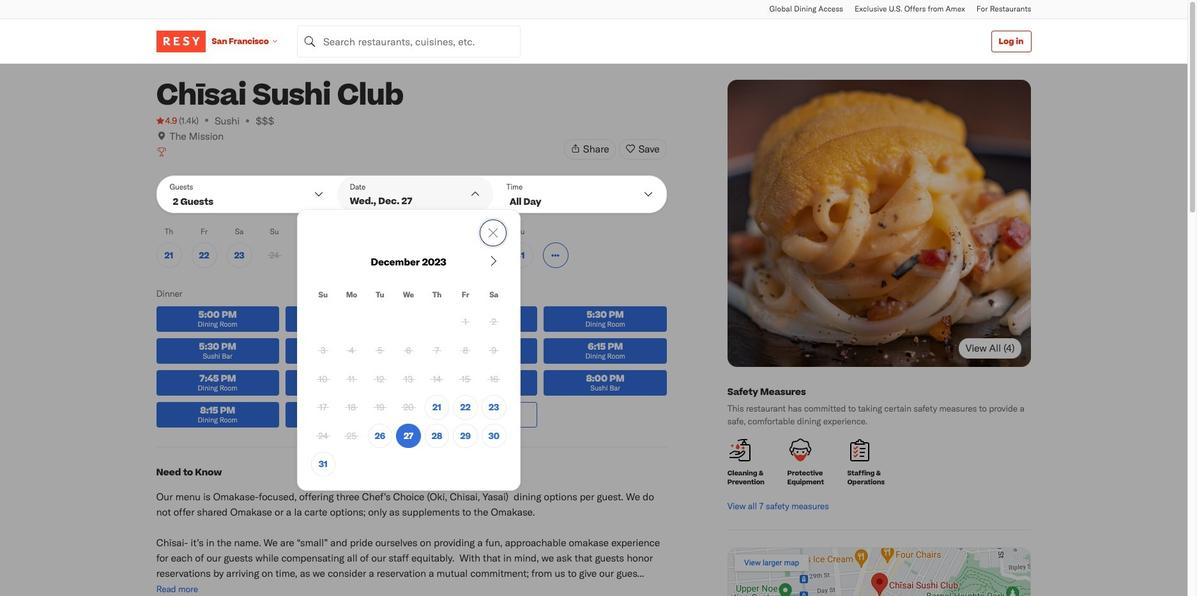 Task type: vqa. For each thing, say whether or not it's contained in the screenshot.
4.9 out of 5 stars image
yes



Task type: locate. For each thing, give the bounding box(es) containing it.
column header
[[311, 289, 335, 306], [339, 289, 364, 306], [368, 289, 392, 306], [396, 289, 421, 306], [425, 289, 449, 306], [453, 289, 478, 306], [482, 289, 506, 306]]

cell
[[453, 310, 478, 335], [482, 310, 506, 335], [311, 338, 335, 363], [339, 338, 364, 363], [368, 338, 392, 363], [396, 338, 421, 363], [425, 338, 449, 363], [453, 338, 478, 363], [482, 338, 506, 363], [311, 367, 335, 392], [339, 367, 364, 392], [368, 367, 392, 392], [396, 367, 421, 392], [425, 367, 449, 392], [453, 367, 478, 392], [482, 367, 506, 392], [311, 395, 335, 420], [339, 395, 364, 420], [368, 395, 392, 420], [396, 395, 421, 420], [425, 395, 449, 420], [453, 395, 478, 420], [482, 395, 506, 420], [311, 424, 335, 449], [339, 424, 364, 449], [368, 424, 392, 449], [396, 424, 421, 449], [425, 424, 449, 449], [453, 424, 478, 449], [482, 424, 506, 449], [311, 452, 335, 477]]

4 row from the top
[[311, 367, 506, 392]]

row
[[311, 289, 506, 306], [311, 310, 506, 335], [311, 338, 506, 363], [311, 367, 506, 392], [311, 395, 506, 420], [311, 424, 506, 449]]

1 row from the top
[[311, 289, 506, 306]]

3 column header from the left
[[368, 289, 392, 306]]

table
[[307, 250, 510, 481]]

2 row from the top
[[311, 310, 506, 335]]

4 column header from the left
[[396, 289, 421, 306]]

6 column header from the left
[[453, 289, 478, 306]]

4.9 out of 5 stars image
[[156, 114, 177, 127]]

(1.4k) reviews element
[[179, 114, 199, 127]]

Search restaurants, cuisines, etc. text field
[[297, 25, 521, 57]]

5 column header from the left
[[425, 289, 449, 306]]



Task type: describe. For each thing, give the bounding box(es) containing it.
7 column header from the left
[[482, 289, 506, 306]]

3 row from the top
[[311, 338, 506, 363]]

1 column header from the left
[[311, 289, 335, 306]]

5 row from the top
[[311, 395, 506, 420]]

2 column header from the left
[[339, 289, 364, 306]]

6 row from the top
[[311, 424, 506, 449]]



